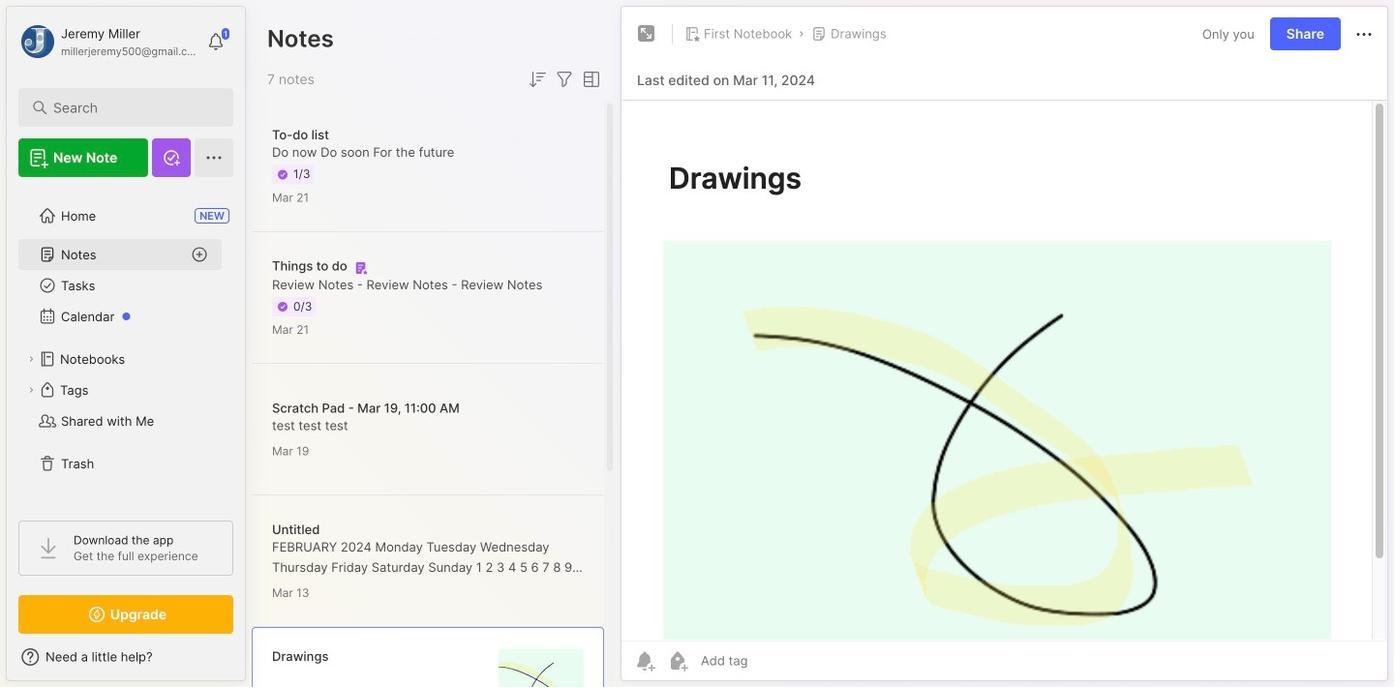 Task type: vqa. For each thing, say whether or not it's contained in the screenshot.
tree
yes



Task type: locate. For each thing, give the bounding box(es) containing it.
View options field
[[576, 68, 603, 91]]

tree
[[7, 189, 245, 504]]

Account field
[[18, 22, 198, 61]]

expand notebooks image
[[25, 353, 37, 365]]

main element
[[0, 0, 252, 688]]

WHAT'S NEW field
[[7, 642, 245, 673]]

Search text field
[[53, 99, 208, 117]]

more actions image
[[1353, 23, 1376, 46]]

None search field
[[53, 96, 208, 119]]

note window element
[[621, 6, 1389, 687]]

add filters image
[[553, 68, 576, 91]]



Task type: describe. For each thing, give the bounding box(es) containing it.
add a reminder image
[[633, 650, 657, 673]]

click to collapse image
[[245, 652, 259, 675]]

Add tag field
[[699, 653, 845, 670]]

add tag image
[[666, 650, 690, 673]]

Add filters field
[[553, 68, 576, 91]]

none search field inside main element
[[53, 96, 208, 119]]

expand tags image
[[25, 384, 37, 396]]

tree inside main element
[[7, 189, 245, 504]]

More actions field
[[1353, 22, 1376, 46]]

expand note image
[[635, 22, 659, 46]]

Note Editor text field
[[622, 100, 1388, 641]]

Sort options field
[[526, 68, 549, 91]]



